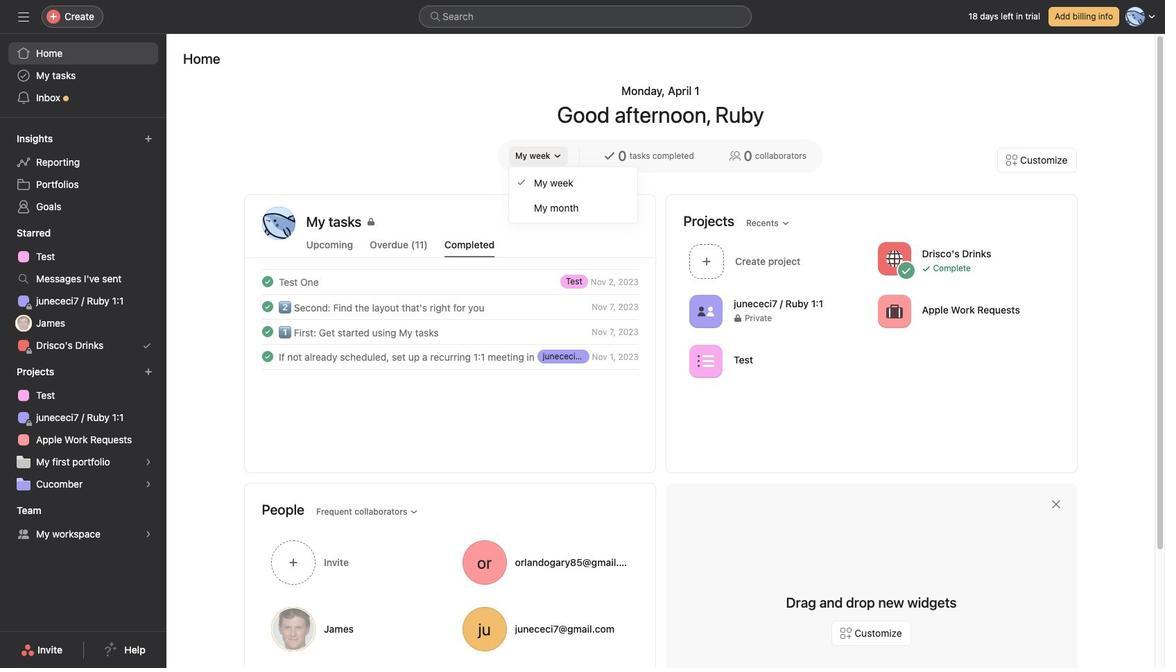 Task type: describe. For each thing, give the bounding box(es) containing it.
briefcase image
[[886, 303, 903, 320]]

starred element
[[0, 221, 167, 360]]

new insights image
[[144, 135, 153, 143]]

insights element
[[0, 126, 167, 221]]

view profile image
[[262, 207, 295, 240]]

3 list item from the top
[[245, 319, 656, 344]]

globe image
[[886, 250, 903, 267]]

4 list item from the top
[[245, 344, 656, 369]]

completed checkbox for 2nd list item from the top
[[259, 298, 276, 315]]

people image
[[698, 303, 715, 320]]

see details, cucomber image
[[144, 480, 153, 489]]

1 completed checkbox from the top
[[259, 323, 276, 340]]



Task type: locate. For each thing, give the bounding box(es) containing it.
1 vertical spatial completed checkbox
[[259, 348, 276, 365]]

2 completed image from the top
[[259, 298, 276, 315]]

1 vertical spatial completed checkbox
[[259, 298, 276, 315]]

projects element
[[0, 360, 167, 498]]

list image
[[698, 353, 715, 370]]

1 completed checkbox from the top
[[259, 273, 276, 290]]

completed image for 2nd completed option from the bottom
[[259, 323, 276, 340]]

0 vertical spatial completed checkbox
[[259, 323, 276, 340]]

dismiss image
[[1051, 499, 1062, 510]]

list box
[[419, 6, 752, 28]]

global element
[[0, 34, 167, 117]]

completed checkbox for fourth list item from the bottom of the page
[[259, 273, 276, 290]]

2 completed checkbox from the top
[[259, 348, 276, 365]]

0 vertical spatial completed checkbox
[[259, 273, 276, 290]]

3 completed image from the top
[[259, 323, 276, 340]]

1 completed image from the top
[[259, 273, 276, 290]]

list item
[[245, 269, 656, 294], [245, 294, 656, 319], [245, 319, 656, 344], [245, 344, 656, 369]]

teams element
[[0, 498, 167, 548]]

2 completed checkbox from the top
[[259, 298, 276, 315]]

1 list item from the top
[[245, 269, 656, 294]]

completed image
[[259, 273, 276, 290], [259, 298, 276, 315], [259, 323, 276, 340], [259, 348, 276, 365]]

4 completed image from the top
[[259, 348, 276, 365]]

hide sidebar image
[[18, 11, 29, 22]]

new project or portfolio image
[[144, 368, 153, 376]]

see details, my workspace image
[[144, 530, 153, 539]]

2 list item from the top
[[245, 294, 656, 319]]

completed image for completed checkbox for fourth list item from the bottom of the page
[[259, 273, 276, 290]]

completed image for completed checkbox related to 2nd list item from the top
[[259, 298, 276, 315]]

Completed checkbox
[[259, 323, 276, 340], [259, 348, 276, 365]]

completed image for 2nd completed option from the top of the page
[[259, 348, 276, 365]]

Completed checkbox
[[259, 273, 276, 290], [259, 298, 276, 315]]

see details, my first portfolio image
[[144, 458, 153, 466]]



Task type: vqa. For each thing, say whether or not it's contained in the screenshot.
the left Single line text
no



